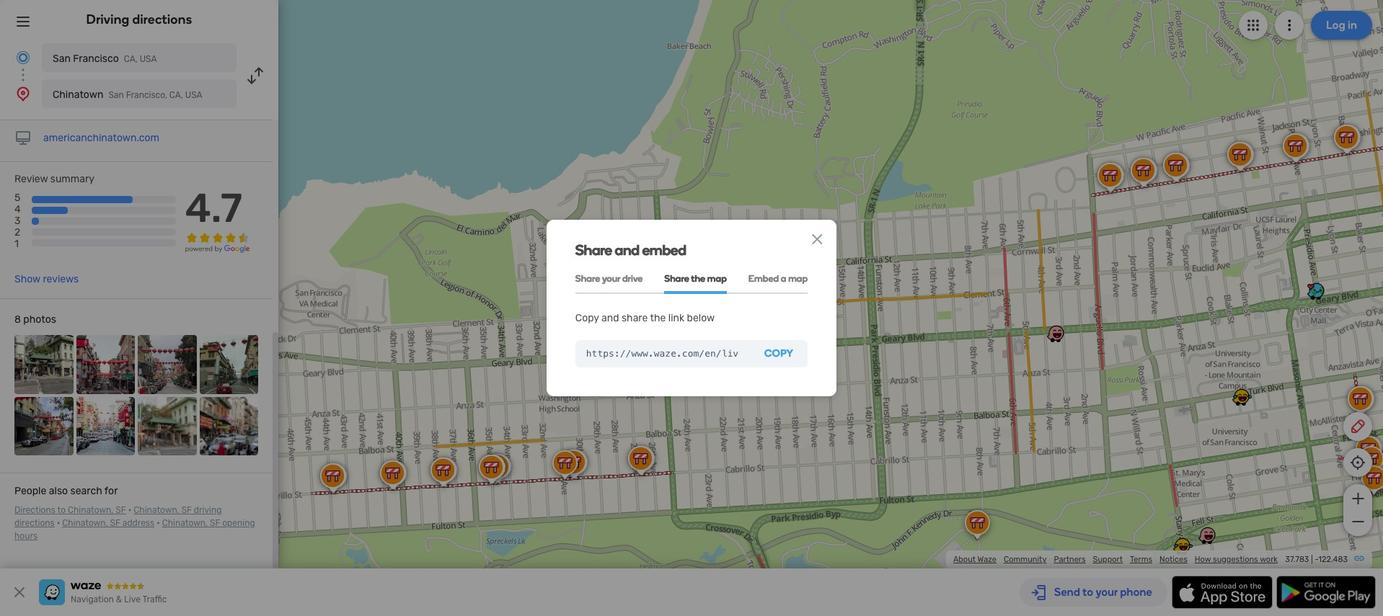 Task type: locate. For each thing, give the bounding box(es) containing it.
1 horizontal spatial directions
[[132, 12, 192, 27]]

zoom out image
[[1349, 514, 1367, 531]]

and
[[615, 242, 640, 259], [602, 312, 619, 325]]

directions to chinatown, sf link
[[14, 506, 126, 516]]

chinatown, sf driving directions link
[[14, 506, 222, 529]]

share left the your
[[576, 273, 600, 284]]

chinatown, for chinatown, sf address
[[62, 519, 108, 529]]

share up share your drive
[[576, 242, 612, 259]]

usa up francisco,
[[140, 54, 157, 64]]

1 vertical spatial and
[[602, 312, 619, 325]]

0 horizontal spatial usa
[[140, 54, 157, 64]]

to
[[57, 506, 66, 516]]

search
[[70, 486, 102, 498]]

map
[[708, 273, 727, 284], [789, 273, 808, 284]]

share for share the map
[[665, 273, 689, 284]]

0 horizontal spatial ca,
[[124, 54, 138, 64]]

chinatown, sf address link
[[62, 519, 154, 529]]

notices
[[1160, 555, 1188, 565]]

share down embed
[[665, 273, 689, 284]]

san
[[53, 53, 71, 65], [108, 90, 124, 100]]

people also search for
[[14, 486, 118, 498]]

embed a map link
[[749, 265, 808, 294]]

1 horizontal spatial copy
[[765, 348, 794, 360]]

and left share
[[602, 312, 619, 325]]

embed a map
[[749, 273, 808, 284]]

0 vertical spatial copy
[[576, 312, 599, 325]]

-
[[1315, 555, 1319, 565]]

1 vertical spatial directions
[[14, 519, 55, 529]]

waze
[[978, 555, 997, 565]]

directions right driving
[[132, 12, 192, 27]]

5 4 3 2 1
[[14, 192, 21, 251]]

image 3 of chinatown, sf image
[[138, 336, 197, 394]]

below
[[687, 312, 715, 325]]

0 vertical spatial san
[[53, 53, 71, 65]]

map for embed a map
[[789, 273, 808, 284]]

chinatown, down search at the bottom of page
[[68, 506, 114, 516]]

1 vertical spatial ca,
[[169, 90, 183, 100]]

map up below
[[708, 273, 727, 284]]

ca,
[[124, 54, 138, 64], [169, 90, 183, 100]]

chinatown,
[[68, 506, 114, 516], [134, 506, 179, 516], [62, 519, 108, 529], [162, 519, 208, 529]]

san left francisco
[[53, 53, 71, 65]]

community link
[[1004, 555, 1047, 565]]

1 map from the left
[[708, 273, 727, 284]]

37.783 | -122.483
[[1286, 555, 1348, 565]]

usa inside san francisco ca, usa
[[140, 54, 157, 64]]

0 vertical spatial usa
[[140, 54, 157, 64]]

and for copy
[[602, 312, 619, 325]]

navigation
[[71, 595, 114, 605]]

chinatown, inside chinatown, sf opening hours
[[162, 519, 208, 529]]

share
[[622, 312, 648, 325]]

usa
[[140, 54, 157, 64], [185, 90, 202, 100]]

ca, inside chinatown san francisco, ca, usa
[[169, 90, 183, 100]]

the up below
[[691, 273, 706, 284]]

usa right francisco,
[[185, 90, 202, 100]]

share
[[576, 242, 612, 259], [576, 273, 600, 284], [665, 273, 689, 284]]

copy for copy and share the link below
[[576, 312, 599, 325]]

directions
[[132, 12, 192, 27], [14, 519, 55, 529]]

map for share the map
[[708, 273, 727, 284]]

hours
[[14, 532, 38, 542]]

1 vertical spatial copy
[[765, 348, 794, 360]]

copy for copy
[[765, 348, 794, 360]]

chinatown, down driving
[[162, 519, 208, 529]]

share and embed
[[576, 242, 686, 259]]

1 horizontal spatial usa
[[185, 90, 202, 100]]

partners link
[[1054, 555, 1086, 565]]

1 horizontal spatial map
[[789, 273, 808, 284]]

image 6 of chinatown, sf image
[[76, 397, 135, 456]]

image 7 of chinatown, sf image
[[138, 397, 197, 456]]

people
[[14, 486, 46, 498]]

community
[[1004, 555, 1047, 565]]

ca, right francisco
[[124, 54, 138, 64]]

None field
[[576, 340, 750, 368]]

sf inside chinatown, sf opening hours
[[210, 519, 220, 529]]

drive
[[622, 273, 643, 284]]

4
[[14, 204, 21, 216]]

0 horizontal spatial map
[[708, 273, 727, 284]]

122.483
[[1319, 555, 1348, 565]]

chinatown, sf address
[[62, 519, 154, 529]]

1 vertical spatial san
[[108, 90, 124, 100]]

1 horizontal spatial san
[[108, 90, 124, 100]]

chinatown, down directions to chinatown, sf link
[[62, 519, 108, 529]]

work
[[1260, 555, 1278, 565]]

summary
[[50, 173, 95, 185]]

1 vertical spatial usa
[[185, 90, 202, 100]]

2 map from the left
[[789, 273, 808, 284]]

x image
[[809, 231, 826, 248]]

0 vertical spatial the
[[691, 273, 706, 284]]

0 vertical spatial ca,
[[124, 54, 138, 64]]

san left francisco,
[[108, 90, 124, 100]]

sf
[[116, 506, 126, 516], [182, 506, 192, 516], [110, 519, 120, 529], [210, 519, 220, 529]]

the
[[691, 273, 706, 284], [650, 312, 666, 325]]

0 horizontal spatial directions
[[14, 519, 55, 529]]

8
[[14, 314, 21, 326]]

chinatown, inside the chinatown, sf driving directions
[[134, 506, 179, 516]]

and for share
[[615, 242, 640, 259]]

directions down "directions"
[[14, 519, 55, 529]]

americanchinatown.com link
[[43, 132, 159, 144]]

1 horizontal spatial ca,
[[169, 90, 183, 100]]

and up drive
[[615, 242, 640, 259]]

0 vertical spatial and
[[615, 242, 640, 259]]

5
[[14, 192, 20, 204]]

computer image
[[14, 130, 32, 147]]

usa inside chinatown san francisco, ca, usa
[[185, 90, 202, 100]]

copy
[[576, 312, 599, 325], [765, 348, 794, 360]]

suggestions
[[1213, 555, 1259, 565]]

link
[[669, 312, 685, 325]]

copy inside button
[[765, 348, 794, 360]]

the left link
[[650, 312, 666, 325]]

chinatown, up address
[[134, 506, 179, 516]]

0 horizontal spatial copy
[[576, 312, 599, 325]]

0 horizontal spatial the
[[650, 312, 666, 325]]

francisco,
[[126, 90, 167, 100]]

map right the a
[[789, 273, 808, 284]]

francisco
[[73, 53, 119, 65]]

ca, right francisco,
[[169, 90, 183, 100]]

sf inside the chinatown, sf driving directions
[[182, 506, 192, 516]]

reviews
[[43, 273, 79, 286]]

chinatown, sf opening hours
[[14, 519, 255, 542]]

1 horizontal spatial the
[[691, 273, 706, 284]]

chinatown, for chinatown, sf driving directions
[[134, 506, 179, 516]]

|
[[1312, 555, 1313, 565]]

americanchinatown.com
[[43, 132, 159, 144]]



Task type: vqa. For each thing, say whether or not it's contained in the screenshot.
Terms link
yes



Task type: describe. For each thing, give the bounding box(es) containing it.
0 horizontal spatial san
[[53, 53, 71, 65]]

37.783
[[1286, 555, 1310, 565]]

show
[[14, 273, 40, 286]]

directions
[[14, 506, 55, 516]]

&
[[116, 595, 122, 605]]

about waze community partners support terms notices how suggestions work
[[954, 555, 1278, 565]]

4.7
[[185, 185, 243, 232]]

also
[[49, 486, 68, 498]]

about
[[954, 555, 976, 565]]

link image
[[1354, 553, 1366, 565]]

ca, inside san francisco ca, usa
[[124, 54, 138, 64]]

terms link
[[1130, 555, 1153, 565]]

about waze link
[[954, 555, 997, 565]]

support link
[[1093, 555, 1123, 565]]

sf for address
[[110, 519, 120, 529]]

sf for opening
[[210, 519, 220, 529]]

how suggestions work link
[[1195, 555, 1278, 565]]

share your drive link
[[576, 265, 643, 294]]

0 vertical spatial directions
[[132, 12, 192, 27]]

chinatown san francisco, ca, usa
[[53, 89, 202, 101]]

share the map
[[665, 273, 727, 284]]

san inside chinatown san francisco, ca, usa
[[108, 90, 124, 100]]

terms
[[1130, 555, 1153, 565]]

location image
[[14, 85, 32, 102]]

chinatown
[[53, 89, 103, 101]]

current location image
[[14, 49, 32, 66]]

review
[[14, 173, 48, 185]]

image 4 of chinatown, sf image
[[199, 336, 258, 394]]

your
[[602, 273, 621, 284]]

image 2 of chinatown, sf image
[[76, 336, 135, 394]]

chinatown, for chinatown, sf opening hours
[[162, 519, 208, 529]]

opening
[[222, 519, 255, 529]]

3
[[14, 215, 21, 227]]

copy button
[[750, 340, 808, 368]]

share for share your drive
[[576, 273, 600, 284]]

chinatown, sf opening hours link
[[14, 519, 255, 542]]

image 5 of chinatown, sf image
[[14, 397, 73, 456]]

notices link
[[1160, 555, 1188, 565]]

x image
[[11, 584, 28, 602]]

photos
[[23, 314, 56, 326]]

directions to chinatown, sf
[[14, 506, 126, 516]]

image 8 of chinatown, sf image
[[199, 397, 258, 456]]

the inside the share the map link
[[691, 273, 706, 284]]

share for share and embed
[[576, 242, 612, 259]]

directions inside the chinatown, sf driving directions
[[14, 519, 55, 529]]

driving
[[86, 12, 129, 27]]

driving directions
[[86, 12, 192, 27]]

show reviews
[[14, 273, 79, 286]]

a
[[781, 273, 787, 284]]

live
[[124, 595, 141, 605]]

share the map link
[[665, 265, 727, 294]]

embed
[[749, 273, 779, 284]]

san francisco ca, usa
[[53, 53, 157, 65]]

partners
[[1054, 555, 1086, 565]]

chinatown, sf driving directions
[[14, 506, 222, 529]]

navigation & live traffic
[[71, 595, 167, 605]]

1
[[14, 238, 19, 251]]

2
[[14, 227, 20, 239]]

8 photos
[[14, 314, 56, 326]]

traffic
[[142, 595, 167, 605]]

how
[[1195, 555, 1211, 565]]

address
[[122, 519, 154, 529]]

zoom in image
[[1349, 491, 1367, 508]]

1 vertical spatial the
[[650, 312, 666, 325]]

image 1 of chinatown, sf image
[[14, 336, 73, 394]]

embed
[[642, 242, 686, 259]]

driving
[[194, 506, 222, 516]]

pencil image
[[1350, 418, 1367, 436]]

review summary
[[14, 173, 95, 185]]

share your drive
[[576, 273, 643, 284]]

for
[[104, 486, 118, 498]]

support
[[1093, 555, 1123, 565]]

sf for driving
[[182, 506, 192, 516]]

copy and share the link below
[[576, 312, 715, 325]]



